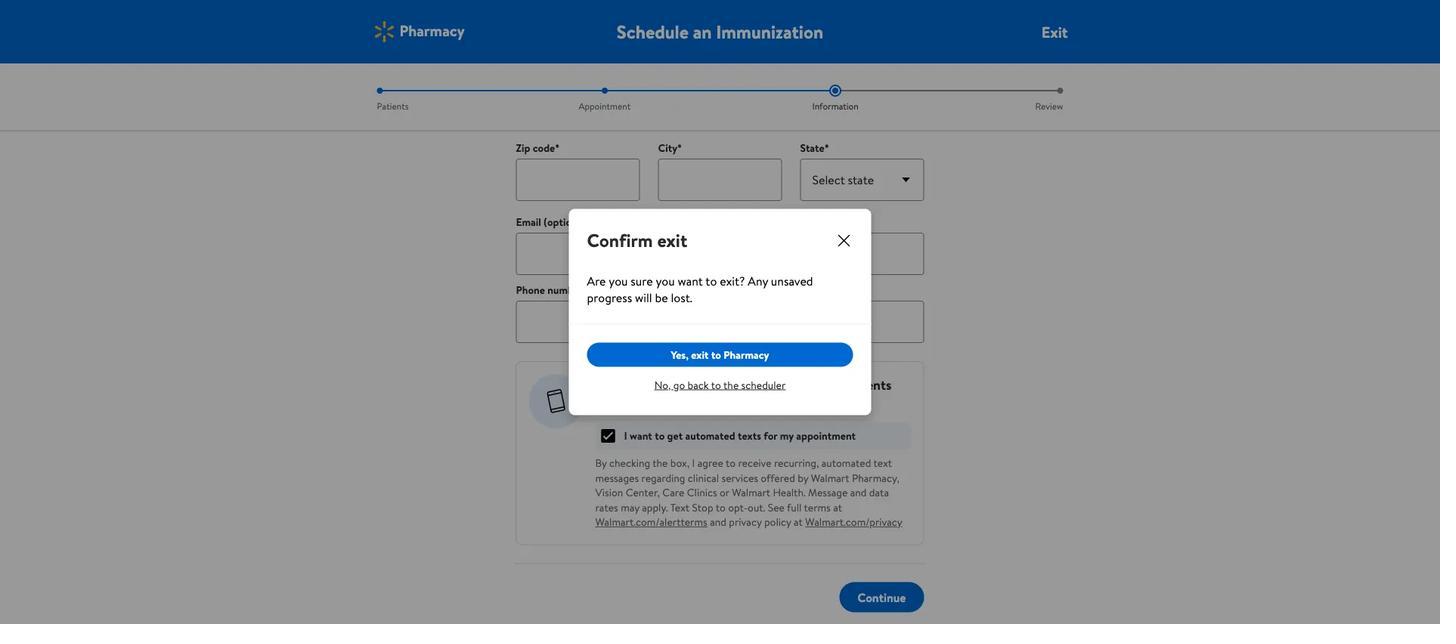 Task type: vqa. For each thing, say whether or not it's contained in the screenshot.
GREAT
no



Task type: describe. For each thing, give the bounding box(es) containing it.
appointment
[[579, 99, 631, 112]]

1 horizontal spatial your
[[780, 376, 806, 395]]

2 you from the left
[[656, 273, 675, 289]]

0 vertical spatial i
[[624, 429, 627, 444]]

to inside are you sure you want to exit? any unsaved progress will be lost.
[[706, 273, 717, 289]]

phone
[[516, 283, 545, 298]]

city*
[[658, 141, 682, 156]]

list containing patients
[[374, 85, 1066, 112]]

are
[[587, 273, 606, 289]]

1 you from the left
[[609, 273, 628, 289]]

pharmacy button
[[372, 20, 465, 44]]

City* text field
[[658, 159, 782, 201]]

2
[[585, 67, 590, 82]]

review list item
[[951, 85, 1066, 112]]

reminders
[[620, 376, 680, 395]]

lost.
[[671, 289, 692, 306]]

scheduler
[[741, 378, 786, 392]]

clinics
[[687, 486, 717, 500]]

street address 2
[[516, 67, 590, 82]]

terms
[[804, 500, 831, 515]]

continue button
[[839, 583, 924, 613]]

health.
[[773, 486, 806, 500]]

0 horizontal spatial automated
[[685, 429, 735, 444]]

appointment list item
[[489, 85, 720, 112]]

center,
[[626, 486, 660, 500]]

recurring,
[[774, 456, 819, 471]]

walmart.com/privacy link
[[805, 515, 902, 530]]

data
[[869, 486, 889, 500]]

1 horizontal spatial walmart
[[811, 471, 849, 486]]

get reminders and updates for your appointments sent to your phone
[[595, 376, 892, 416]]

state*
[[800, 141, 829, 156]]

or
[[720, 486, 729, 500]]

will
[[635, 289, 652, 306]]

no, go back to the scheduler
[[654, 378, 786, 392]]

i want to get automated texts for my appointment
[[624, 429, 856, 444]]

by
[[595, 456, 607, 471]]

the inside 'button'
[[723, 378, 739, 392]]

be
[[655, 289, 668, 306]]

text
[[670, 500, 690, 515]]

regarding
[[641, 471, 685, 486]]

progress
[[587, 289, 632, 306]]

I want to get automated texts for my appointment checkbox
[[601, 430, 615, 443]]

2 horizontal spatial and
[[850, 486, 867, 500]]

my
[[780, 429, 794, 444]]

unsaved
[[771, 273, 813, 289]]

may
[[621, 500, 639, 515]]

confirm exit
[[587, 228, 687, 253]]

0 horizontal spatial walmart
[[732, 486, 770, 500]]

go
[[673, 378, 685, 392]]

no, go back to the scheduler button
[[587, 373, 853, 397]]

to inside "get reminders and updates for your appointments sent to your phone"
[[624, 397, 637, 416]]

immunization
[[716, 19, 823, 44]]

Street address* text field
[[516, 17, 924, 59]]

pharmacy inside confirm exit dialog
[[724, 347, 769, 362]]

apply.
[[642, 500, 668, 515]]

sure
[[631, 273, 653, 289]]

Phone number* telephone field
[[516, 301, 924, 344]]

exit?
[[720, 273, 745, 289]]

checking
[[609, 456, 650, 471]]

are you sure you want to exit? any unsaved progress will be lost.
[[587, 273, 813, 306]]

(optional)
[[544, 215, 589, 230]]

text
[[873, 456, 892, 471]]

box,
[[670, 456, 689, 471]]

walmart.com/privacy
[[805, 515, 902, 530]]

rates
[[595, 500, 618, 515]]

for inside "get reminders and updates for your appointments sent to your phone"
[[759, 376, 777, 395]]

Street address 2 text field
[[516, 85, 924, 127]]

appointments
[[809, 376, 892, 395]]

updates
[[709, 376, 756, 395]]

agree
[[697, 456, 723, 471]]

yes, exit to pharmacy
[[671, 347, 769, 362]]

patients
[[377, 99, 409, 112]]

Zip code* text field
[[516, 159, 640, 201]]

to inside button
[[711, 347, 721, 362]]

services
[[722, 471, 758, 486]]

1 vertical spatial for
[[764, 429, 777, 444]]

privacy
[[729, 515, 762, 530]]

message
[[808, 486, 848, 500]]

yes,
[[671, 347, 689, 362]]

no,
[[654, 378, 671, 392]]



Task type: locate. For each thing, give the bounding box(es) containing it.
the
[[723, 378, 739, 392], [653, 456, 668, 471]]

0 horizontal spatial exit
[[657, 228, 687, 253]]

automated
[[685, 429, 735, 444], [821, 456, 871, 471]]

your up "my"
[[780, 376, 806, 395]]

at right the policy
[[794, 515, 803, 530]]

confirm
[[587, 228, 653, 253]]

back
[[688, 378, 709, 392]]

email (optional)
[[516, 215, 589, 230]]

street
[[516, 67, 545, 82]]

any
[[748, 273, 768, 289]]

an
[[693, 19, 712, 44]]

1 horizontal spatial i
[[692, 456, 695, 471]]

confirm exit dialog
[[569, 209, 871, 415]]

0 vertical spatial want
[[678, 273, 703, 289]]

your down reminders
[[640, 397, 666, 416]]

appointment
[[796, 429, 856, 444]]

i right i want to get automated texts for my appointment option at the left bottom
[[624, 429, 627, 444]]

pharmacy
[[399, 20, 465, 41], [724, 347, 769, 362]]

patients list item
[[374, 85, 489, 112]]

1 vertical spatial exit
[[691, 347, 709, 362]]

to right agree
[[726, 456, 736, 471]]

to left get
[[655, 429, 665, 444]]

stop
[[692, 500, 713, 515]]

exit button
[[1042, 21, 1068, 42]]

your
[[780, 376, 806, 395], [640, 397, 666, 416]]

want inside are you sure you want to exit? any unsaved progress will be lost.
[[678, 273, 703, 289]]

0 vertical spatial for
[[759, 376, 777, 395]]

zip code*
[[516, 141, 560, 156]]

code*
[[533, 141, 560, 156]]

0 horizontal spatial your
[[640, 397, 666, 416]]

care
[[662, 486, 684, 500]]

to left exit?
[[706, 273, 717, 289]]

out.
[[748, 500, 765, 515]]

texts
[[738, 429, 761, 444]]

0 horizontal spatial at
[[794, 515, 803, 530]]

and up phone in the bottom of the page
[[684, 376, 705, 395]]

0 horizontal spatial you
[[609, 273, 628, 289]]

0 horizontal spatial pharmacy
[[399, 20, 465, 41]]

walmart.com/alertterms
[[595, 515, 707, 530]]

to right sent
[[624, 397, 637, 416]]

1 horizontal spatial exit
[[691, 347, 709, 362]]

1 horizontal spatial the
[[723, 378, 739, 392]]

at right terms
[[833, 500, 842, 515]]

information
[[812, 99, 859, 112]]

offered
[[761, 471, 795, 486]]

automated down appointment
[[821, 456, 871, 471]]

continue
[[857, 589, 906, 606]]

pharmacy,
[[852, 471, 899, 486]]

for left "my"
[[764, 429, 777, 444]]

close dialog image
[[835, 232, 853, 250]]

walmart right the by
[[811, 471, 849, 486]]

messages
[[595, 471, 639, 486]]

review
[[1035, 99, 1063, 112]]

sent
[[595, 397, 621, 416]]

0 vertical spatial your
[[780, 376, 806, 395]]

want up checking at the left
[[630, 429, 652, 444]]

0 vertical spatial automated
[[685, 429, 735, 444]]

schedule an immunization
[[617, 19, 823, 44]]

0 horizontal spatial and
[[684, 376, 705, 395]]

to right back
[[711, 378, 721, 392]]

1 horizontal spatial at
[[833, 500, 842, 515]]

exit for yes,
[[691, 347, 709, 362]]

0 horizontal spatial i
[[624, 429, 627, 444]]

and left data
[[850, 486, 867, 500]]

1 horizontal spatial you
[[656, 273, 675, 289]]

address
[[547, 67, 582, 82]]

policy
[[764, 515, 791, 530]]

for right the 'updates'
[[759, 376, 777, 395]]

i
[[624, 429, 627, 444], [692, 456, 695, 471]]

schedule
[[617, 19, 689, 44]]

Email (optional) text field
[[516, 233, 924, 276]]

1 vertical spatial want
[[630, 429, 652, 444]]

0 horizontal spatial the
[[653, 456, 668, 471]]

1 vertical spatial pharmacy
[[724, 347, 769, 362]]

yes, exit to pharmacy button
[[587, 343, 853, 367]]

full
[[787, 500, 802, 515]]

0 horizontal spatial want
[[630, 429, 652, 444]]

1 horizontal spatial pharmacy
[[724, 347, 769, 362]]

1 horizontal spatial and
[[710, 515, 726, 530]]

exit for confirm
[[657, 228, 687, 253]]

pharmacy up patients list item
[[399, 20, 465, 41]]

1 vertical spatial the
[[653, 456, 668, 471]]

walmart.com/alertterms link
[[595, 515, 707, 530]]

and inside "get reminders and updates for your appointments sent to your phone"
[[684, 376, 705, 395]]

exit
[[1042, 21, 1068, 42]]

you right are at the top left of page
[[609, 273, 628, 289]]

the left box,
[[653, 456, 668, 471]]

vision
[[595, 486, 623, 500]]

1 horizontal spatial want
[[678, 273, 703, 289]]

1 vertical spatial automated
[[821, 456, 871, 471]]

1 vertical spatial i
[[692, 456, 695, 471]]

exit right confirm
[[657, 228, 687, 253]]

get
[[595, 376, 617, 395]]

want
[[678, 273, 703, 289], [630, 429, 652, 444]]

the down the yes, exit to pharmacy button
[[723, 378, 739, 392]]

0 vertical spatial exit
[[657, 228, 687, 253]]

you right sure
[[656, 273, 675, 289]]

want right "be"
[[678, 273, 703, 289]]

walmart right or
[[732, 486, 770, 500]]

at
[[833, 500, 842, 515], [794, 515, 803, 530]]

by checking the box, i agree to receive recurring, automated text messages regarding clinical services offered by walmart pharmacy, vision center, care clinics or walmart health. message and data rates may apply. text stop to opt-out. see full terms at walmart.com/alertterms and privacy policy at walmart.com/privacy
[[595, 456, 902, 530]]

by
[[798, 471, 808, 486]]

1 horizontal spatial automated
[[821, 456, 871, 471]]

email
[[516, 215, 541, 230]]

0 vertical spatial pharmacy
[[399, 20, 465, 41]]

see
[[768, 500, 785, 515]]

phone
[[669, 397, 706, 416]]

to up no, go back to the scheduler
[[711, 347, 721, 362]]

zip
[[516, 141, 530, 156]]

exit right the yes,
[[691, 347, 709, 362]]

and left opt-
[[710, 515, 726, 530]]

automated inside by checking the box, i agree to receive recurring, automated text messages regarding clinical services offered by walmart pharmacy, vision center, care clinics or walmart health. message and data rates may apply. text stop to opt-out. see full terms at walmart.com/alertterms and privacy policy at walmart.com/privacy
[[821, 456, 871, 471]]

to
[[706, 273, 717, 289], [711, 347, 721, 362], [711, 378, 721, 392], [624, 397, 637, 416], [655, 429, 665, 444], [726, 456, 736, 471], [716, 500, 726, 515]]

exit
[[657, 228, 687, 253], [691, 347, 709, 362]]

2 vertical spatial and
[[710, 515, 726, 530]]

0 vertical spatial and
[[684, 376, 705, 395]]

to inside 'button'
[[711, 378, 721, 392]]

information list item
[[720, 85, 951, 112]]

list
[[374, 85, 1066, 112]]

get
[[667, 429, 683, 444]]

you
[[609, 273, 628, 289], [656, 273, 675, 289]]

i right box,
[[692, 456, 695, 471]]

exit inside button
[[691, 347, 709, 362]]

i inside by checking the box, i agree to receive recurring, automated text messages regarding clinical services offered by walmart pharmacy, vision center, care clinics or walmart health. message and data rates may apply. text stop to opt-out. see full terms at walmart.com/alertterms and privacy policy at walmart.com/privacy
[[692, 456, 695, 471]]

0 vertical spatial the
[[723, 378, 739, 392]]

1 vertical spatial your
[[640, 397, 666, 416]]

pharmacy up the 'updates'
[[724, 347, 769, 362]]

phone number*
[[516, 283, 588, 298]]

1 vertical spatial and
[[850, 486, 867, 500]]

the inside by checking the box, i agree to receive recurring, automated text messages regarding clinical services offered by walmart pharmacy, vision center, care clinics or walmart health. message and data rates may apply. text stop to opt-out. see full terms at walmart.com/alertterms and privacy policy at walmart.com/privacy
[[653, 456, 668, 471]]

opt-
[[728, 500, 748, 515]]

receive
[[738, 456, 771, 471]]

automated up agree
[[685, 429, 735, 444]]

clinical
[[688, 471, 719, 486]]

number*
[[547, 283, 588, 298]]

and
[[684, 376, 705, 395], [850, 486, 867, 500], [710, 515, 726, 530]]

walmart
[[811, 471, 849, 486], [732, 486, 770, 500]]

to left opt-
[[716, 500, 726, 515]]



